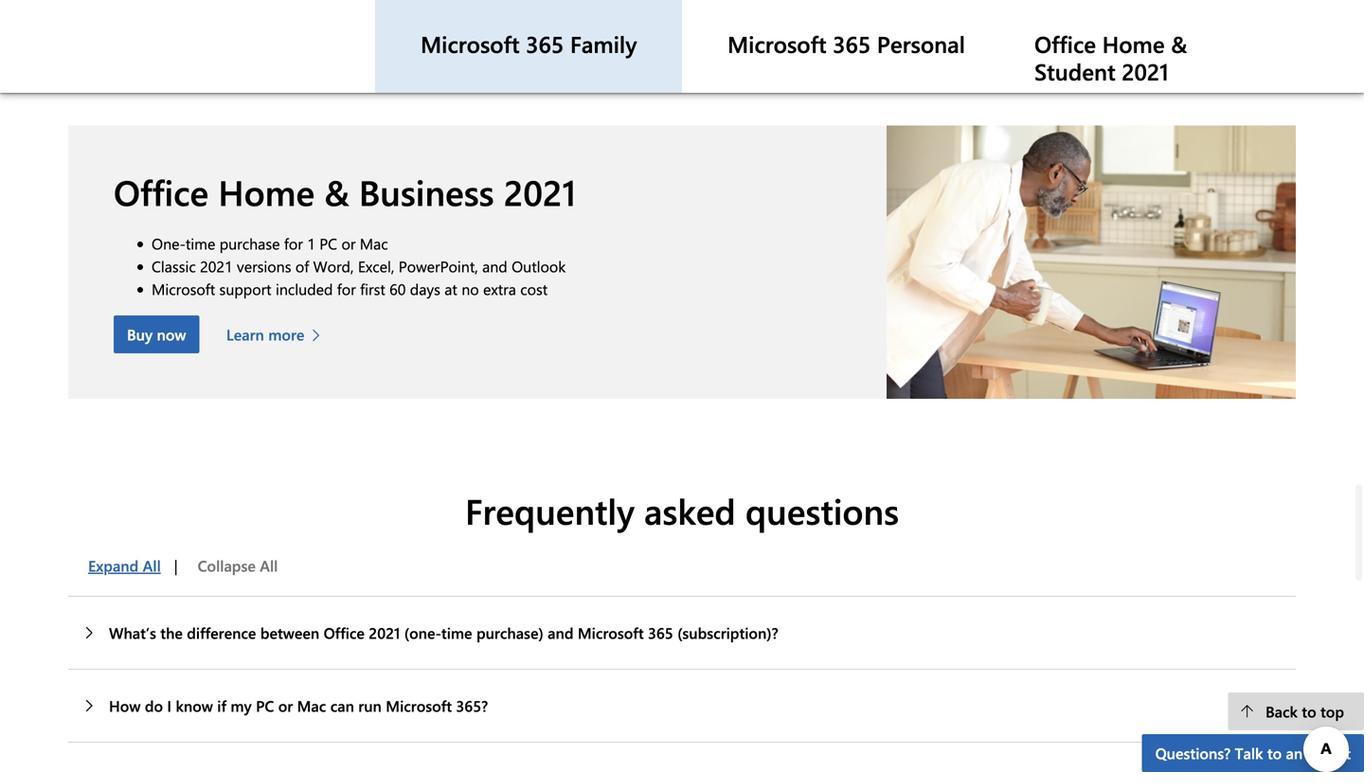 Task type: locate. For each thing, give the bounding box(es) containing it.
1 vertical spatial &
[[324, 168, 349, 215]]

0 horizontal spatial time
[[186, 233, 215, 253]]

1 horizontal spatial home
[[1102, 28, 1165, 59]]

office inside "dropdown button"
[[324, 623, 365, 643]]

pc right my
[[256, 696, 274, 716]]

2021
[[1122, 56, 1169, 86], [504, 168, 576, 215], [200, 256, 233, 276], [369, 623, 400, 643]]

0 horizontal spatial &
[[324, 168, 349, 215]]

1 horizontal spatial office
[[324, 623, 365, 643]]

365 left (subscription)?
[[648, 623, 673, 643]]

home
[[1102, 28, 1165, 59], [218, 168, 315, 215]]

know
[[176, 696, 213, 716]]

mac left can
[[297, 696, 326, 716]]

to left an
[[1267, 743, 1282, 763]]

excel,
[[358, 256, 394, 276]]

&
[[1171, 28, 1187, 59], [324, 168, 349, 215]]

mac up excel,
[[360, 233, 388, 253]]

more
[[463, 19, 499, 40], [770, 19, 806, 40], [1077, 19, 1113, 40], [268, 324, 304, 344]]

the
[[160, 623, 183, 643]]

2 vertical spatial office
[[324, 623, 365, 643]]

2021 inside "dropdown button"
[[369, 623, 400, 643]]

0 horizontal spatial 365
[[526, 28, 564, 59]]

0 horizontal spatial or
[[278, 696, 293, 716]]

to left the top
[[1302, 701, 1317, 721]]

business
[[359, 168, 494, 215]]

collapse all
[[198, 555, 278, 576]]

time up classic
[[186, 233, 215, 253]]

top
[[1321, 701, 1344, 721]]

my
[[231, 696, 252, 716]]

1 vertical spatial and
[[548, 623, 574, 643]]

all for expand all
[[143, 555, 161, 576]]

all right collapse
[[260, 555, 278, 576]]

60
[[390, 278, 406, 299]]

365 left personal
[[833, 28, 871, 59]]

0 horizontal spatial to
[[1267, 743, 1282, 763]]

1 vertical spatial office
[[114, 168, 209, 215]]

all
[[143, 555, 161, 576], [260, 555, 278, 576]]

1 horizontal spatial pc
[[319, 233, 337, 253]]

|
[[174, 555, 178, 576]]

expand all
[[88, 555, 161, 576]]

and inside "dropdown button"
[[548, 623, 574, 643]]

0 vertical spatial pc
[[319, 233, 337, 253]]

1 horizontal spatial mac
[[360, 233, 388, 253]]

& for business
[[324, 168, 349, 215]]

0 vertical spatial &
[[1171, 28, 1187, 59]]

now
[[157, 324, 186, 344]]

learn more link
[[421, 18, 524, 41], [728, 18, 831, 41], [1035, 18, 1138, 41], [226, 315, 330, 353]]

mac inside one-time purchase for 1 pc or mac classic 2021 versions of word, excel, powerpoint, and outlook microsoft support included for first 60 days at no extra cost
[[360, 233, 388, 253]]

learn more
[[421, 19, 499, 40], [728, 19, 806, 40], [1035, 19, 1113, 40], [226, 324, 304, 344]]

1 vertical spatial time
[[441, 623, 472, 643]]

0 vertical spatial to
[[1302, 701, 1317, 721]]

purchase
[[220, 233, 280, 253]]

cost
[[520, 278, 548, 299]]

0 vertical spatial for
[[284, 233, 303, 253]]

office
[[1035, 28, 1096, 59], [114, 168, 209, 215], [324, 623, 365, 643]]

1 all from the left
[[143, 555, 161, 576]]

0 horizontal spatial mac
[[297, 696, 326, 716]]

0 vertical spatial home
[[1102, 28, 1165, 59]]

0 horizontal spatial office
[[114, 168, 209, 215]]

microsoft 365 family
[[421, 28, 637, 59]]

2021 up support
[[200, 256, 233, 276]]

0 vertical spatial and
[[482, 256, 508, 276]]

frequently asked questions
[[465, 487, 899, 534]]

1 vertical spatial home
[[218, 168, 315, 215]]

i
[[167, 696, 172, 716]]

back to top
[[1266, 701, 1344, 721]]

home inside office home & student 2021
[[1102, 28, 1165, 59]]

1 vertical spatial pc
[[256, 696, 274, 716]]

0 horizontal spatial for
[[284, 233, 303, 253]]

to
[[1302, 701, 1317, 721], [1267, 743, 1282, 763]]

0 vertical spatial or
[[341, 233, 356, 253]]

home for student
[[1102, 28, 1165, 59]]

what's the difference between office 2021 (one-time purchase) and microsoft 365 (subscription)?
[[109, 623, 778, 643]]

of
[[295, 256, 309, 276]]

what's
[[109, 623, 156, 643]]

learn
[[421, 19, 458, 40], [728, 19, 765, 40], [1035, 19, 1072, 40], [226, 324, 264, 344]]

& inside office home & student 2021
[[1171, 28, 1187, 59]]

all left |
[[143, 555, 161, 576]]

and up 'extra'
[[482, 256, 508, 276]]

for left 1 at the left top of the page
[[284, 233, 303, 253]]

and right "purchase)"
[[548, 623, 574, 643]]

office for office home & student 2021
[[1035, 28, 1096, 59]]

1 horizontal spatial all
[[260, 555, 278, 576]]

1 horizontal spatial for
[[337, 278, 356, 299]]

microsoft inside dropdown button
[[386, 696, 452, 716]]

time left "purchase)"
[[441, 623, 472, 643]]

1 horizontal spatial time
[[441, 623, 472, 643]]

group containing expand all
[[68, 547, 291, 585]]

all inside the collapse all button
[[260, 555, 278, 576]]

or up word,
[[341, 233, 356, 253]]

1 horizontal spatial 365
[[648, 623, 673, 643]]

2 all from the left
[[260, 555, 278, 576]]

365
[[526, 28, 564, 59], [833, 28, 871, 59], [648, 623, 673, 643]]

versions
[[237, 256, 291, 276]]

and
[[482, 256, 508, 276], [548, 623, 574, 643]]

1 vertical spatial mac
[[297, 696, 326, 716]]

1 vertical spatial to
[[1267, 743, 1282, 763]]

365 left family
[[526, 28, 564, 59]]

family
[[570, 28, 637, 59]]

all inside expand all button
[[143, 555, 161, 576]]

office for office home & business 2021
[[114, 168, 209, 215]]

0 horizontal spatial all
[[143, 555, 161, 576]]

for
[[284, 233, 303, 253], [337, 278, 356, 299]]

2021 up outlook
[[504, 168, 576, 215]]

1 vertical spatial or
[[278, 696, 293, 716]]

2021 inside one-time purchase for 1 pc or mac classic 2021 versions of word, excel, powerpoint, and outlook microsoft support included for first 60 days at no extra cost
[[200, 256, 233, 276]]

1 horizontal spatial or
[[341, 233, 356, 253]]

back
[[1266, 701, 1298, 721]]

pc right 1 at the left top of the page
[[319, 233, 337, 253]]

0 horizontal spatial pc
[[256, 696, 274, 716]]

365 inside what's the difference between office 2021 (one-time purchase) and microsoft 365 (subscription)? "dropdown button"
[[648, 623, 673, 643]]

buy now
[[127, 324, 186, 344]]

2021 right 'student' at the top right of page
[[1122, 56, 1169, 86]]

between
[[260, 623, 319, 643]]

1 vertical spatial for
[[337, 278, 356, 299]]

or inside one-time purchase for 1 pc or mac classic 2021 versions of word, excel, powerpoint, and outlook microsoft support included for first 60 days at no extra cost
[[341, 233, 356, 253]]

all for collapse all
[[260, 555, 278, 576]]

1 horizontal spatial and
[[548, 623, 574, 643]]

for down word,
[[337, 278, 356, 299]]

office inside office home & student 2021
[[1035, 28, 1096, 59]]

2 horizontal spatial office
[[1035, 28, 1096, 59]]

mac
[[360, 233, 388, 253], [297, 696, 326, 716]]

0 horizontal spatial home
[[218, 168, 315, 215]]

1 horizontal spatial &
[[1171, 28, 1187, 59]]

0 vertical spatial time
[[186, 233, 215, 253]]

or
[[341, 233, 356, 253], [278, 696, 293, 716]]

2021 left (one-
[[369, 623, 400, 643]]

microsoft
[[421, 28, 520, 59], [728, 28, 827, 59], [152, 278, 215, 299], [578, 623, 644, 643], [386, 696, 452, 716]]

purchase)
[[476, 623, 544, 643]]

(subscription)?
[[677, 623, 778, 643]]

or right my
[[278, 696, 293, 716]]

to inside dropdown button
[[1267, 743, 1282, 763]]

student
[[1035, 56, 1116, 86]]

or inside 'how do i know if my pc or mac can run microsoft 365?' dropdown button
[[278, 696, 293, 716]]

pc inside dropdown button
[[256, 696, 274, 716]]

pc
[[319, 233, 337, 253], [256, 696, 274, 716]]

group
[[68, 547, 291, 585]]

asked
[[644, 487, 736, 534]]

buy now link
[[114, 315, 199, 353]]

time
[[186, 233, 215, 253], [441, 623, 472, 643]]

0 horizontal spatial and
[[482, 256, 508, 276]]

0 vertical spatial mac
[[360, 233, 388, 253]]

0 vertical spatial office
[[1035, 28, 1096, 59]]

2 horizontal spatial 365
[[833, 28, 871, 59]]

what's the difference between office 2021 (one-time purchase) and microsoft 365 (subscription)? button
[[68, 597, 1296, 669]]

questions?
[[1155, 743, 1231, 763]]



Task type: vqa. For each thing, say whether or not it's contained in the screenshot.
the right 'PC,'
no



Task type: describe. For each thing, give the bounding box(es) containing it.
buy
[[127, 324, 153, 344]]

365 for family
[[526, 28, 564, 59]]

can
[[330, 696, 354, 716]]

how do i know if my pc or mac can run microsoft 365? button
[[68, 670, 1296, 742]]

microsoft 365 personal
[[728, 28, 965, 59]]

office home & student 2021
[[1035, 28, 1187, 86]]

extra
[[483, 278, 516, 299]]

microsoft inside one-time purchase for 1 pc or mac classic 2021 versions of word, excel, powerpoint, and outlook microsoft support included for first 60 days at no extra cost
[[152, 278, 215, 299]]

collapse
[[198, 555, 256, 576]]

run
[[358, 696, 382, 716]]

no
[[462, 278, 479, 299]]

(one-
[[404, 623, 441, 643]]

expand
[[88, 555, 139, 576]]

at
[[445, 278, 457, 299]]

difference
[[187, 623, 256, 643]]

time inside what's the difference between office 2021 (one-time purchase) and microsoft 365 (subscription)? "dropdown button"
[[441, 623, 472, 643]]

first
[[360, 278, 385, 299]]

an
[[1286, 743, 1303, 763]]

classic
[[152, 256, 196, 276]]

expert
[[1307, 743, 1351, 763]]

personal
[[877, 28, 965, 59]]

& for student
[[1171, 28, 1187, 59]]

1
[[307, 233, 315, 253]]

how
[[109, 696, 141, 716]]

1 horizontal spatial to
[[1302, 701, 1317, 721]]

2021 inside office home & student 2021
[[1122, 56, 1169, 86]]

word,
[[313, 256, 354, 276]]

support
[[219, 278, 271, 299]]

home for business
[[218, 168, 315, 215]]

questions
[[745, 487, 899, 534]]

powerpoint,
[[399, 256, 478, 276]]

365?
[[456, 696, 488, 716]]

do
[[145, 696, 163, 716]]

how do i know if my pc or mac can run microsoft 365?
[[109, 696, 488, 716]]

mac inside 'how do i know if my pc or mac can run microsoft 365?' dropdown button
[[297, 696, 326, 716]]

back to top link
[[1228, 693, 1364, 730]]

a person uses microsoft teams on a surface device. image
[[887, 125, 1296, 399]]

expand all button
[[68, 547, 174, 585]]

questions? talk to an expert button
[[1142, 734, 1364, 772]]

outlook
[[512, 256, 566, 276]]

one-
[[152, 233, 186, 253]]

time inside one-time purchase for 1 pc or mac classic 2021 versions of word, excel, powerpoint, and outlook microsoft support included for first 60 days at no extra cost
[[186, 233, 215, 253]]

microsoft inside "dropdown button"
[[578, 623, 644, 643]]

included
[[276, 278, 333, 299]]

collapse all button
[[178, 547, 291, 585]]

office home & business 2021
[[114, 168, 576, 215]]

questions? talk to an expert
[[1155, 743, 1351, 763]]

and inside one-time purchase for 1 pc or mac classic 2021 versions of word, excel, powerpoint, and outlook microsoft support included for first 60 days at no extra cost
[[482, 256, 508, 276]]

talk
[[1235, 743, 1263, 763]]

if
[[217, 696, 226, 716]]

frequently
[[465, 487, 635, 534]]

pc inside one-time purchase for 1 pc or mac classic 2021 versions of word, excel, powerpoint, and outlook microsoft support included for first 60 days at no extra cost
[[319, 233, 337, 253]]

days
[[410, 278, 440, 299]]

one-time purchase for 1 pc or mac classic 2021 versions of word, excel, powerpoint, and outlook microsoft support included for first 60 days at no extra cost
[[152, 233, 566, 299]]

365 for personal
[[833, 28, 871, 59]]



